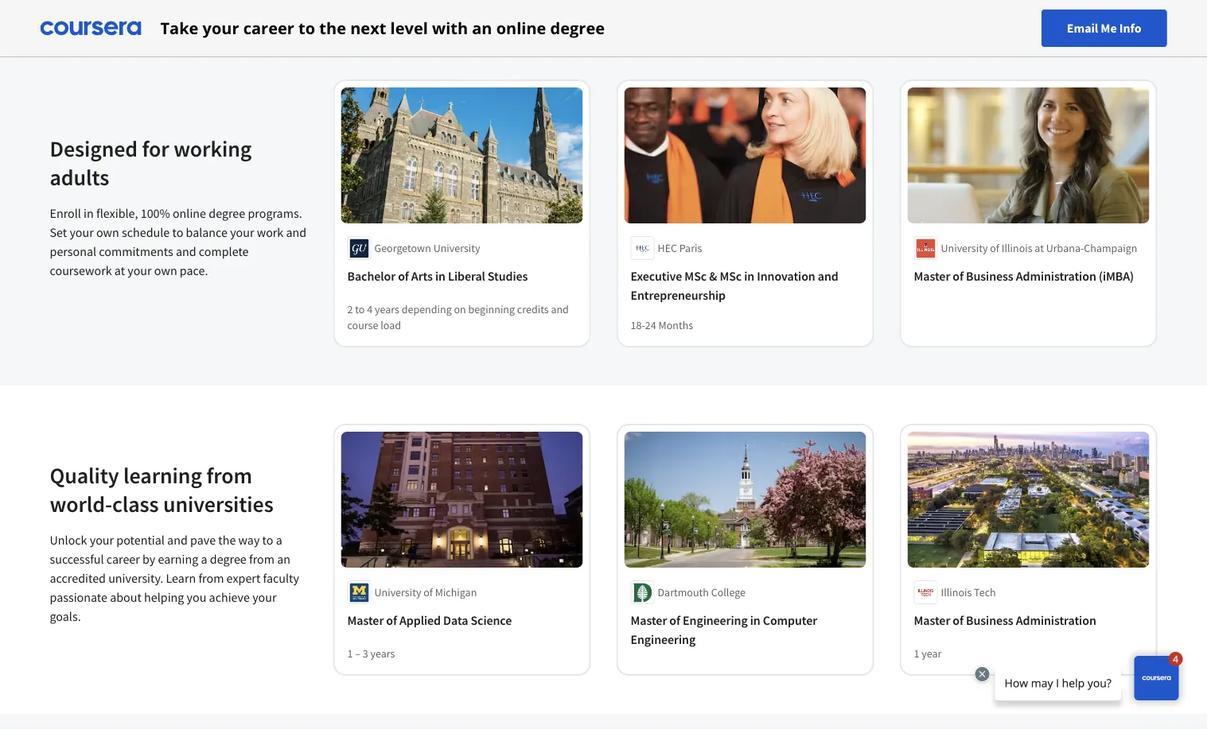 Task type: vqa. For each thing, say whether or not it's contained in the screenshot.
1,372,654
no



Task type: describe. For each thing, give the bounding box(es) containing it.
designed for working adults
[[50, 135, 252, 191]]

0 vertical spatial illinois
[[1002, 241, 1033, 255]]

dartmouth
[[658, 586, 709, 600]]

1 vertical spatial from
[[249, 552, 275, 568]]

michigan
[[435, 586, 477, 600]]

dartmouth college
[[658, 586, 746, 600]]

computer
[[763, 613, 817, 629]]

learn
[[166, 571, 196, 587]]

illinois tech
[[941, 586, 996, 600]]

&
[[709, 268, 717, 284]]

2 to 4 years depending on beginning credits and course load
[[347, 302, 569, 333]]

1 vertical spatial a
[[201, 552, 207, 568]]

university of illinois at urbana-champaign
[[941, 241, 1138, 255]]

entrepreneurship
[[631, 287, 726, 303]]

georgetown university
[[374, 241, 480, 255]]

hec
[[658, 241, 677, 255]]

balance
[[186, 225, 228, 241]]

enroll in flexible, 100% online degree programs. set your own schedule to balance your work and personal commitments and complete coursework at your own pace.
[[50, 206, 307, 279]]

flexible,
[[96, 206, 138, 222]]

2 vertical spatial from
[[198, 571, 224, 587]]

of for university of illinois at urbana-champaign
[[990, 241, 1000, 255]]

info
[[1120, 20, 1142, 36]]

science
[[471, 613, 512, 629]]

beginning
[[468, 302, 515, 317]]

commitments
[[99, 244, 173, 260]]

months
[[659, 318, 693, 333]]

schedule
[[122, 225, 170, 241]]

0 vertical spatial engineering
[[683, 613, 748, 629]]

passionate
[[50, 590, 107, 606]]

of for master of business administration (imba)
[[953, 268, 964, 284]]

to inside 2 to 4 years depending on beginning credits and course load
[[355, 302, 365, 317]]

way
[[238, 533, 260, 549]]

master of business administration (imba)
[[914, 268, 1134, 284]]

18-
[[631, 318, 645, 333]]

in right arts
[[435, 268, 446, 284]]

0 vertical spatial degree
[[550, 17, 605, 39]]

3
[[363, 647, 368, 661]]

adults
[[50, 163, 109, 191]]

0 vertical spatial a
[[276, 533, 282, 549]]

1 horizontal spatial online
[[496, 17, 546, 39]]

in inside executive msc & msc in innovation and entrepreneurship
[[744, 268, 755, 284]]

to inside enroll in flexible, 100% online degree programs. set your own schedule to balance your work and personal commitments and complete coursework at your own pace.
[[172, 225, 183, 241]]

email me info
[[1067, 20, 1142, 36]]

enroll
[[50, 206, 81, 222]]

credits
[[517, 302, 549, 317]]

from inside quality learning from world-class universities
[[206, 462, 252, 489]]

master of engineering in computer engineering
[[631, 613, 817, 648]]

universities
[[163, 490, 274, 518]]

2
[[347, 302, 353, 317]]

college
[[711, 586, 746, 600]]

email me info button
[[1042, 10, 1167, 47]]

champaign
[[1084, 241, 1138, 255]]

university for master of applied data science
[[374, 586, 421, 600]]

master of applied data science link
[[347, 611, 577, 630]]

depending
[[402, 302, 452, 317]]

1 for master of business administration
[[914, 647, 920, 661]]

helping
[[144, 590, 184, 606]]

your up successful
[[90, 533, 114, 549]]

executive
[[631, 268, 682, 284]]

working
[[174, 135, 252, 162]]

for
[[142, 135, 169, 162]]

set
[[50, 225, 67, 241]]

me
[[1101, 20, 1117, 36]]

in inside enroll in flexible, 100% online degree programs. set your own schedule to balance your work and personal commitments and complete coursework at your own pace.
[[84, 206, 94, 222]]

innovation
[[757, 268, 816, 284]]

take
[[160, 17, 198, 39]]

you
[[187, 590, 206, 606]]

bachelor of arts in liberal studies link
[[347, 267, 577, 286]]

programs.
[[248, 206, 302, 222]]

bachelor
[[347, 268, 396, 284]]

1 vertical spatial own
[[154, 263, 177, 279]]

an inside unlock your potential and pave the way to a successful career by earning a degree from an accredited university. learn from expert faculty passionate about helping you achieve your goals.
[[277, 552, 291, 568]]

master for master of engineering in computer engineering
[[631, 613, 667, 629]]

the inside unlock your potential and pave the way to a successful career by earning a degree from an accredited university. learn from expert faculty passionate about helping you achieve your goals.
[[218, 533, 236, 549]]

about
[[110, 590, 142, 606]]

unlock your potential and pave the way to a successful career by earning a degree from an accredited university. learn from expert faculty passionate about helping you achieve your goals.
[[50, 533, 299, 625]]

earning
[[158, 552, 198, 568]]

4
[[367, 302, 373, 317]]

paris
[[680, 241, 702, 255]]

master for master of business administration
[[914, 613, 951, 629]]

of for master of applied data science
[[386, 613, 397, 629]]

work
[[257, 225, 284, 241]]

expert
[[227, 571, 261, 587]]

successful
[[50, 552, 104, 568]]

complete
[[199, 244, 249, 260]]

master for master of business administration (imba)
[[914, 268, 951, 284]]

class
[[112, 490, 159, 518]]

administration for master of business administration
[[1016, 613, 1097, 629]]

master of applied data science
[[347, 613, 512, 629]]

of for bachelor of arts in liberal studies
[[398, 268, 409, 284]]

pave
[[190, 533, 216, 549]]

years for bachelor
[[375, 302, 399, 317]]



Task type: locate. For each thing, give the bounding box(es) containing it.
of for master of engineering in computer engineering
[[670, 613, 680, 629]]

arts
[[411, 268, 433, 284]]

your up complete
[[230, 225, 254, 241]]

own down flexible,
[[96, 225, 119, 241]]

the left way
[[218, 533, 236, 549]]

1 year
[[914, 647, 942, 661]]

engineering down college
[[683, 613, 748, 629]]

0 vertical spatial years
[[375, 302, 399, 317]]

from
[[206, 462, 252, 489], [249, 552, 275, 568], [198, 571, 224, 587]]

email
[[1067, 20, 1099, 36]]

and up earning
[[167, 533, 188, 549]]

with
[[432, 17, 468, 39]]

and inside 2 to 4 years depending on beginning credits and course load
[[551, 302, 569, 317]]

and right work
[[286, 225, 307, 241]]

business for master of business administration (imba)
[[966, 268, 1014, 284]]

from down way
[[249, 552, 275, 568]]

0 vertical spatial from
[[206, 462, 252, 489]]

degree
[[550, 17, 605, 39], [209, 206, 245, 222], [210, 552, 247, 568]]

master of business administration link
[[914, 611, 1143, 630]]

0 vertical spatial online
[[496, 17, 546, 39]]

administration for master of business administration (imba)
[[1016, 268, 1097, 284]]

accredited
[[50, 571, 106, 587]]

1 vertical spatial an
[[277, 552, 291, 568]]

msc left the &
[[685, 268, 707, 284]]

own left pace. at the left top
[[154, 263, 177, 279]]

take your career to the next level with an online degree
[[160, 17, 605, 39]]

of for university of michigan
[[424, 586, 433, 600]]

liberal
[[448, 268, 485, 284]]

master inside "link"
[[914, 268, 951, 284]]

world-
[[50, 490, 112, 518]]

at left urbana-
[[1035, 241, 1044, 255]]

administration
[[1016, 268, 1097, 284], [1016, 613, 1097, 629]]

0 vertical spatial administration
[[1016, 268, 1097, 284]]

1 horizontal spatial career
[[243, 17, 294, 39]]

1 vertical spatial the
[[218, 533, 236, 549]]

coursera image
[[40, 16, 141, 41]]

quality learning from world-class universities
[[50, 462, 274, 518]]

from up you
[[198, 571, 224, 587]]

0 horizontal spatial 1
[[347, 647, 353, 661]]

1 vertical spatial career
[[107, 552, 140, 568]]

your
[[203, 17, 239, 39], [70, 225, 94, 241], [230, 225, 254, 241], [128, 263, 152, 279], [90, 533, 114, 549], [252, 590, 277, 606]]

0 horizontal spatial an
[[277, 552, 291, 568]]

personal
[[50, 244, 96, 260]]

in right 'enroll'
[[84, 206, 94, 222]]

1 left –
[[347, 647, 353, 661]]

online up balance
[[173, 206, 206, 222]]

degree inside unlock your potential and pave the way to a successful career by earning a degree from an accredited university. learn from expert faculty passionate about helping you achieve your goals.
[[210, 552, 247, 568]]

1 horizontal spatial university
[[433, 241, 480, 255]]

your down commitments
[[128, 263, 152, 279]]

2 1 from the left
[[914, 647, 920, 661]]

1 horizontal spatial msc
[[720, 268, 742, 284]]

career inside unlock your potential and pave the way to a successful career by earning a degree from an accredited university. learn from expert faculty passionate about helping you achieve your goals.
[[107, 552, 140, 568]]

1 horizontal spatial the
[[319, 17, 346, 39]]

1 horizontal spatial an
[[472, 17, 492, 39]]

and inside executive msc & msc in innovation and entrepreneurship
[[818, 268, 839, 284]]

the left next
[[319, 17, 346, 39]]

1 vertical spatial business
[[966, 613, 1014, 629]]

to left next
[[299, 17, 315, 39]]

0 horizontal spatial university
[[374, 586, 421, 600]]

unlock
[[50, 533, 87, 549]]

an right with
[[472, 17, 492, 39]]

years
[[375, 302, 399, 317], [371, 647, 395, 661]]

hec paris
[[658, 241, 702, 255]]

university up the applied
[[374, 586, 421, 600]]

pace.
[[180, 263, 208, 279]]

a down pave
[[201, 552, 207, 568]]

illinois
[[1002, 241, 1033, 255], [941, 586, 972, 600]]

goals.
[[50, 609, 81, 625]]

0 horizontal spatial a
[[201, 552, 207, 568]]

business for master of business administration
[[966, 613, 1014, 629]]

msc
[[685, 268, 707, 284], [720, 268, 742, 284]]

bachelor of arts in liberal studies
[[347, 268, 528, 284]]

0 vertical spatial business
[[966, 268, 1014, 284]]

level
[[390, 17, 428, 39]]

master of business administration
[[914, 613, 1097, 629]]

tech
[[974, 586, 996, 600]]

next
[[350, 17, 386, 39]]

engineering down the dartmouth
[[631, 632, 696, 648]]

degree inside enroll in flexible, 100% online degree programs. set your own schedule to balance your work and personal commitments and complete coursework at your own pace.
[[209, 206, 245, 222]]

in inside master of engineering in computer engineering
[[750, 613, 761, 629]]

0 horizontal spatial the
[[218, 533, 236, 549]]

1 vertical spatial at
[[114, 263, 125, 279]]

master for master of applied data science
[[347, 613, 384, 629]]

executive msc & msc in innovation and entrepreneurship link
[[631, 267, 860, 305]]

from up universities
[[206, 462, 252, 489]]

1 1 from the left
[[347, 647, 353, 661]]

coursework
[[50, 263, 112, 279]]

a right way
[[276, 533, 282, 549]]

own
[[96, 225, 119, 241], [154, 263, 177, 279]]

0 horizontal spatial at
[[114, 263, 125, 279]]

0 vertical spatial the
[[319, 17, 346, 39]]

0 vertical spatial career
[[243, 17, 294, 39]]

of inside master of business administration (imba) "link"
[[953, 268, 964, 284]]

of inside master of business administration link
[[953, 613, 964, 629]]

your right take
[[203, 17, 239, 39]]

0 horizontal spatial illinois
[[941, 586, 972, 600]]

of for master of business administration
[[953, 613, 964, 629]]

to left balance
[[172, 225, 183, 241]]

2 business from the top
[[966, 613, 1014, 629]]

to
[[299, 17, 315, 39], [172, 225, 183, 241], [355, 302, 365, 317], [262, 533, 273, 549]]

administration inside "link"
[[1016, 268, 1097, 284]]

master of business administration (imba) link
[[914, 267, 1143, 286]]

and inside unlock your potential and pave the way to a successful career by earning a degree from an accredited university. learn from expert faculty passionate about helping you achieve your goals.
[[167, 533, 188, 549]]

achieve
[[209, 590, 250, 606]]

(imba)
[[1099, 268, 1134, 284]]

years right 3
[[371, 647, 395, 661]]

quality
[[50, 462, 119, 489]]

1 business from the top
[[966, 268, 1014, 284]]

university for master of business administration (imba)
[[941, 241, 988, 255]]

in right the &
[[744, 268, 755, 284]]

1 vertical spatial administration
[[1016, 613, 1097, 629]]

in left computer
[[750, 613, 761, 629]]

university up bachelor of arts in liberal studies link
[[433, 241, 480, 255]]

1 vertical spatial degree
[[209, 206, 245, 222]]

university
[[433, 241, 480, 255], [941, 241, 988, 255], [374, 586, 421, 600]]

an
[[472, 17, 492, 39], [277, 552, 291, 568]]

2 msc from the left
[[720, 268, 742, 284]]

1 horizontal spatial a
[[276, 533, 282, 549]]

course
[[347, 318, 378, 333]]

1 vertical spatial engineering
[[631, 632, 696, 648]]

and right innovation
[[818, 268, 839, 284]]

to inside unlock your potential and pave the way to a successful career by earning a degree from an accredited university. learn from expert faculty passionate about helping you achieve your goals.
[[262, 533, 273, 549]]

0 vertical spatial at
[[1035, 241, 1044, 255]]

0 horizontal spatial own
[[96, 225, 119, 241]]

year
[[922, 647, 942, 661]]

business inside "link"
[[966, 268, 1014, 284]]

executive msc & msc in innovation and entrepreneurship
[[631, 268, 839, 303]]

100%
[[141, 206, 170, 222]]

years inside 2 to 4 years depending on beginning credits and course load
[[375, 302, 399, 317]]

msc right the &
[[720, 268, 742, 284]]

1 horizontal spatial own
[[154, 263, 177, 279]]

illinois left tech
[[941, 586, 972, 600]]

1
[[347, 647, 353, 661], [914, 647, 920, 661]]

career
[[243, 17, 294, 39], [107, 552, 140, 568]]

1 vertical spatial online
[[173, 206, 206, 222]]

at
[[1035, 241, 1044, 255], [114, 263, 125, 279]]

learning
[[123, 462, 202, 489]]

urbana-
[[1046, 241, 1084, 255]]

0 vertical spatial own
[[96, 225, 119, 241]]

0 vertical spatial an
[[472, 17, 492, 39]]

of inside bachelor of arts in liberal studies link
[[398, 268, 409, 284]]

0 horizontal spatial online
[[173, 206, 206, 222]]

1 – 3 years
[[347, 647, 395, 661]]

1 administration from the top
[[1016, 268, 1097, 284]]

at inside enroll in flexible, 100% online degree programs. set your own schedule to balance your work and personal commitments and complete coursework at your own pace.
[[114, 263, 125, 279]]

applied
[[400, 613, 441, 629]]

online inside enroll in flexible, 100% online degree programs. set your own schedule to balance your work and personal commitments and complete coursework at your own pace.
[[173, 206, 206, 222]]

your down faculty
[[252, 590, 277, 606]]

of inside master of engineering in computer engineering
[[670, 613, 680, 629]]

a
[[276, 533, 282, 549], [201, 552, 207, 568]]

to right 2
[[355, 302, 365, 317]]

at down commitments
[[114, 263, 125, 279]]

on
[[454, 302, 466, 317]]

1 horizontal spatial 1
[[914, 647, 920, 661]]

master inside master of engineering in computer engineering
[[631, 613, 667, 629]]

online right with
[[496, 17, 546, 39]]

and right credits
[[551, 302, 569, 317]]

georgetown
[[374, 241, 431, 255]]

university.
[[108, 571, 163, 587]]

online
[[496, 17, 546, 39], [173, 206, 206, 222]]

an up faculty
[[277, 552, 291, 568]]

1 vertical spatial years
[[371, 647, 395, 661]]

illinois up master of business administration (imba)
[[1002, 241, 1033, 255]]

0 horizontal spatial msc
[[685, 268, 707, 284]]

2 horizontal spatial university
[[941, 241, 988, 255]]

faculty
[[263, 571, 299, 587]]

to right way
[[262, 533, 273, 549]]

business down university of illinois at urbana-champaign
[[966, 268, 1014, 284]]

business down tech
[[966, 613, 1014, 629]]

–
[[355, 647, 361, 661]]

1 vertical spatial illinois
[[941, 586, 972, 600]]

1 for master of applied data science
[[347, 647, 353, 661]]

by
[[143, 552, 155, 568]]

1 left year
[[914, 647, 920, 661]]

0 horizontal spatial career
[[107, 552, 140, 568]]

2 vertical spatial degree
[[210, 552, 247, 568]]

studies
[[488, 268, 528, 284]]

and up pace. at the left top
[[176, 244, 196, 260]]

1 horizontal spatial illinois
[[1002, 241, 1033, 255]]

data
[[443, 613, 468, 629]]

18-24 months
[[631, 318, 693, 333]]

1 horizontal spatial at
[[1035, 241, 1044, 255]]

potential
[[116, 533, 165, 549]]

years for master
[[371, 647, 395, 661]]

24
[[645, 318, 656, 333]]

1 msc from the left
[[685, 268, 707, 284]]

university up master of business administration (imba)
[[941, 241, 988, 255]]

years up load at the top left of the page
[[375, 302, 399, 317]]

designed
[[50, 135, 138, 162]]

of inside master of applied data science link
[[386, 613, 397, 629]]

2 administration from the top
[[1016, 613, 1097, 629]]

and
[[286, 225, 307, 241], [176, 244, 196, 260], [818, 268, 839, 284], [551, 302, 569, 317], [167, 533, 188, 549]]

your up personal
[[70, 225, 94, 241]]



